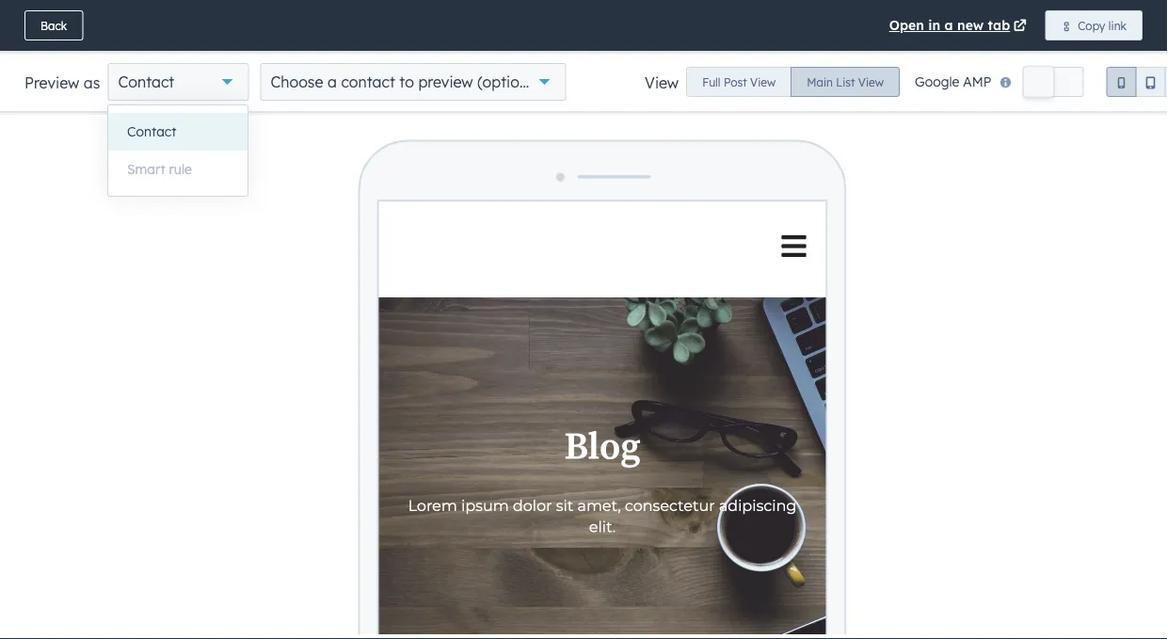 Task type: describe. For each thing, give the bounding box(es) containing it.
information for give more information to get full access to hubspot
[[103, 8, 194, 27]]

full post view
[[703, 75, 776, 89]]

business.
[[688, 42, 744, 58]]

be
[[356, 42, 372, 58]]

give more information
[[771, 43, 891, 57]]

preview for preview
[[945, 93, 986, 107]]

choose a contact to preview (optional) button
[[260, 63, 566, 101]]

give for give more information
[[771, 43, 795, 57]]

google
[[915, 73, 960, 90]]

calling,
[[102, 42, 145, 58]]

unavailable
[[376, 42, 447, 58]]

1 horizontal spatial more
[[580, 42, 612, 58]]

view for full post view
[[751, 75, 776, 89]]

exit link
[[9, 85, 61, 115]]

ctas
[[239, 42, 270, 58]]

back button
[[24, 10, 83, 40]]

link opens in a new window image
[[1014, 20, 1027, 33]]

authorized
[[1053, 93, 1109, 107]]

(optional)
[[478, 73, 547, 91]]

not
[[1030, 93, 1050, 107]]

focus
[[842, 141, 878, 158]]

open in a new tab
[[890, 17, 1011, 33]]

preview as
[[24, 73, 100, 92]]

back
[[40, 18, 67, 32]]

cms
[[301, 42, 330, 58]]

contact
[[341, 73, 395, 91]]

forms,
[[196, 42, 236, 58]]

mode
[[882, 141, 917, 158]]

full post view button
[[687, 67, 792, 97]]

not authorized button
[[1014, 85, 1125, 115]]

not authorized group
[[1014, 85, 1149, 115]]

not authorized
[[1030, 93, 1109, 107]]

smart
[[127, 161, 165, 178]]

features like calling, emails, forms, ctas and cms will be unavailable until you let us know more about your business.
[[20, 42, 744, 58]]

tab
[[989, 17, 1011, 33]]

0 horizontal spatial view
[[645, 73, 679, 92]]

google amp
[[915, 73, 992, 90]]

in
[[929, 17, 941, 33]]

a inside choose a contact to preview (optional) popup button
[[328, 73, 337, 91]]

list box containing contact
[[108, 105, 248, 196]]

features
[[20, 42, 74, 58]]

contact inside contact popup button
[[118, 73, 174, 91]]

4
[[1146, 78, 1152, 91]]

main list view button
[[791, 67, 900, 97]]

until
[[451, 42, 477, 58]]

copy link button
[[1046, 10, 1143, 40]]

smart rule
[[127, 161, 192, 178]]

open in a new tab link
[[890, 14, 1031, 37]]



Task type: vqa. For each thing, say whether or not it's contained in the screenshot.
the Search HubSpot search field
no



Task type: locate. For each thing, give the bounding box(es) containing it.
contact down calling,
[[118, 73, 174, 91]]

us
[[526, 42, 540, 58]]

link opens in a new window image
[[1014, 20, 1027, 33]]

emails,
[[149, 42, 193, 58]]

list
[[837, 75, 856, 89]]

to inside popup button
[[400, 73, 414, 91]]

exit
[[25, 93, 45, 107]]

hubspot
[[354, 8, 421, 27]]

preview
[[419, 73, 473, 91]]

group down link
[[1107, 67, 1168, 97]]

information for give more information
[[829, 43, 891, 57]]

0 horizontal spatial preview
[[24, 73, 79, 92]]

view right list
[[859, 75, 884, 89]]

preview for preview as
[[24, 73, 79, 92]]

0 vertical spatial a
[[945, 17, 954, 33]]

group containing full post view
[[687, 67, 900, 97]]

contact inside contact button
[[127, 123, 176, 140]]

post
[[724, 75, 748, 89]]

know
[[544, 42, 576, 58]]

about
[[616, 42, 653, 58]]

preview
[[24, 73, 79, 92], [945, 93, 986, 107]]

a down will
[[328, 73, 337, 91]]

contact button
[[108, 63, 249, 101]]

choose
[[271, 73, 324, 91]]

0 vertical spatial contact
[[118, 73, 174, 91]]

more up like
[[59, 8, 98, 27]]

link
[[1109, 18, 1127, 32]]

0 horizontal spatial information
[[103, 8, 194, 27]]

information up emails,
[[103, 8, 194, 27]]

choose a contact to preview (optional)
[[271, 73, 547, 91]]

more right know
[[580, 42, 612, 58]]

more for give more information
[[798, 43, 826, 57]]

copy
[[1079, 18, 1106, 32]]

0 horizontal spatial more
[[59, 8, 98, 27]]

let
[[507, 42, 522, 58]]

preview down google amp
[[945, 93, 986, 107]]

contact button
[[108, 113, 248, 151]]

1 horizontal spatial give
[[771, 43, 795, 57]]

0 vertical spatial give
[[20, 8, 54, 27]]

a
[[945, 17, 954, 33], [328, 73, 337, 91]]

will
[[333, 42, 353, 58]]

2 group from the left
[[1107, 67, 1168, 97]]

give for give more information to get full access to hubspot
[[20, 8, 54, 27]]

main
[[807, 75, 833, 89]]

a right in
[[945, 17, 954, 33]]

like
[[78, 42, 98, 58]]

1 vertical spatial information
[[829, 43, 891, 57]]

give up full post view
[[771, 43, 795, 57]]

0 horizontal spatial group
[[687, 67, 900, 97]]

preview up exit
[[24, 73, 79, 92]]

more up main
[[798, 43, 826, 57]]

None field
[[580, 87, 694, 113]]

to left get
[[199, 8, 215, 27]]

save button
[[886, 89, 918, 111]]

group
[[687, 67, 900, 97], [1107, 67, 1168, 97]]

to
[[199, 8, 215, 27], [334, 8, 349, 27], [400, 73, 414, 91]]

view right post
[[751, 75, 776, 89]]

1 horizontal spatial group
[[1107, 67, 1168, 97]]

and
[[274, 42, 298, 58]]

full
[[703, 75, 721, 89]]

copy link
[[1079, 18, 1127, 32]]

contact
[[118, 73, 174, 91], [127, 123, 176, 140]]

information
[[103, 8, 194, 27], [829, 43, 891, 57]]

focus mode
[[842, 141, 917, 158]]

0 horizontal spatial give
[[20, 8, 54, 27]]

more
[[59, 8, 98, 27], [580, 42, 612, 58], [798, 43, 826, 57]]

to for contact
[[400, 73, 414, 91]]

get
[[219, 8, 244, 27]]

preview button
[[929, 85, 1002, 115]]

1 horizontal spatial preview
[[945, 93, 986, 107]]

rule
[[169, 161, 192, 178]]

1 horizontal spatial to
[[334, 8, 349, 27]]

access
[[279, 8, 329, 27]]

to down "unavailable"
[[400, 73, 414, 91]]

2 horizontal spatial to
[[400, 73, 414, 91]]

amp
[[964, 73, 992, 90]]

1 vertical spatial give
[[771, 43, 795, 57]]

give more information to get full access to hubspot
[[20, 8, 421, 27]]

to for information
[[199, 8, 215, 27]]

smart rule button
[[108, 151, 248, 188]]

full
[[249, 8, 274, 27]]

new
[[958, 17, 984, 33]]

list box
[[108, 105, 248, 196]]

your
[[656, 42, 684, 58]]

0 vertical spatial information
[[103, 8, 194, 27]]

2 horizontal spatial more
[[798, 43, 826, 57]]

information up list
[[829, 43, 891, 57]]

0 horizontal spatial a
[[328, 73, 337, 91]]

1 group from the left
[[687, 67, 900, 97]]

view for main list view
[[859, 75, 884, 89]]

preview inside preview button
[[945, 93, 986, 107]]

1 vertical spatial a
[[328, 73, 337, 91]]

open
[[890, 17, 925, 33]]

1 horizontal spatial view
[[751, 75, 776, 89]]

contact up smart
[[127, 123, 176, 140]]

give up features
[[20, 8, 54, 27]]

as
[[84, 73, 100, 92]]

give
[[20, 8, 54, 27], [771, 43, 795, 57]]

give more information link
[[755, 35, 907, 65]]

save
[[886, 91, 918, 108]]

2 horizontal spatial view
[[859, 75, 884, 89]]

you
[[481, 42, 504, 58]]

1 horizontal spatial information
[[829, 43, 891, 57]]

group down give more information link
[[687, 67, 900, 97]]

information inside give more information link
[[829, 43, 891, 57]]

1 horizontal spatial a
[[945, 17, 954, 33]]

view down your
[[645, 73, 679, 92]]

more for give more information to get full access to hubspot
[[59, 8, 98, 27]]

to up will
[[334, 8, 349, 27]]

1 vertical spatial contact
[[127, 123, 176, 140]]

main list view
[[807, 75, 884, 89]]

a inside open in a new tab link
[[945, 17, 954, 33]]

0 horizontal spatial to
[[199, 8, 215, 27]]

view
[[645, 73, 679, 92], [751, 75, 776, 89], [859, 75, 884, 89]]



